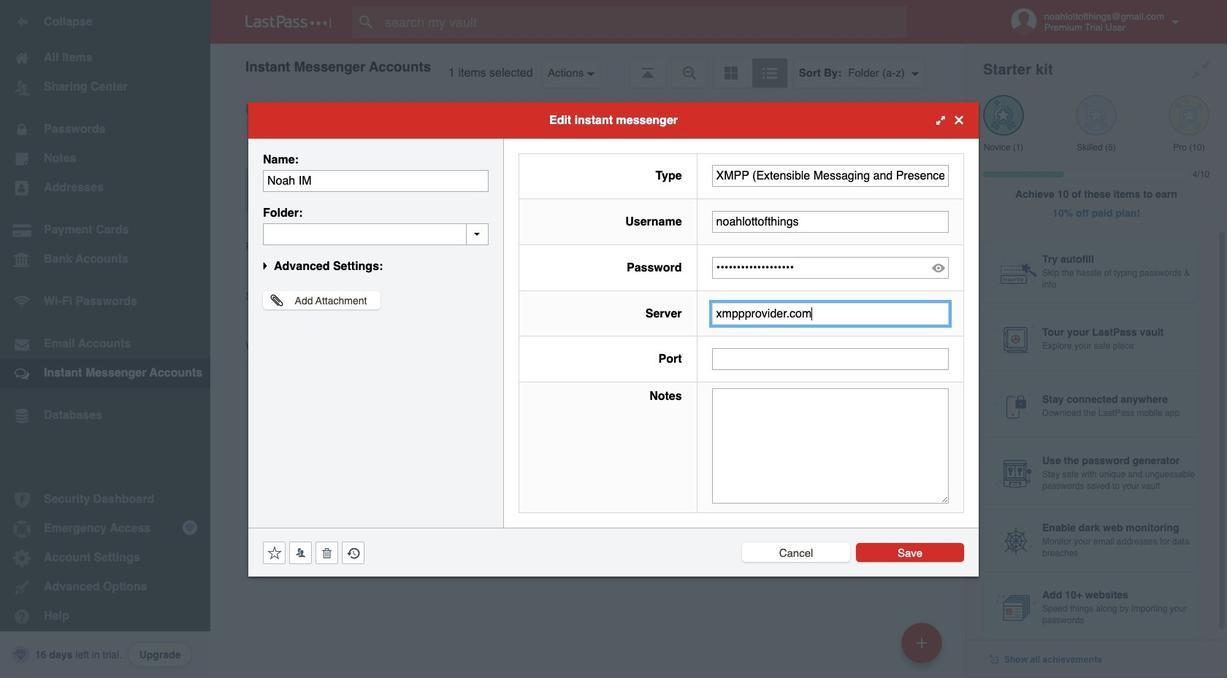 Task type: describe. For each thing, give the bounding box(es) containing it.
lastpass image
[[246, 15, 332, 28]]

new item navigation
[[897, 619, 951, 679]]



Task type: locate. For each thing, give the bounding box(es) containing it.
main navigation navigation
[[0, 0, 210, 679]]

vault options navigation
[[210, 44, 966, 88]]

None password field
[[712, 257, 949, 279]]

new item image
[[917, 638, 927, 649]]

None text field
[[712, 303, 949, 325]]

search my vault text field
[[352, 6, 936, 38]]

None text field
[[712, 165, 949, 187], [263, 170, 489, 192], [712, 211, 949, 233], [263, 223, 489, 245], [712, 349, 949, 371], [712, 389, 949, 504], [712, 165, 949, 187], [263, 170, 489, 192], [712, 211, 949, 233], [263, 223, 489, 245], [712, 349, 949, 371], [712, 389, 949, 504]]

Search search field
[[352, 6, 936, 38]]

dialog
[[248, 102, 979, 577]]



